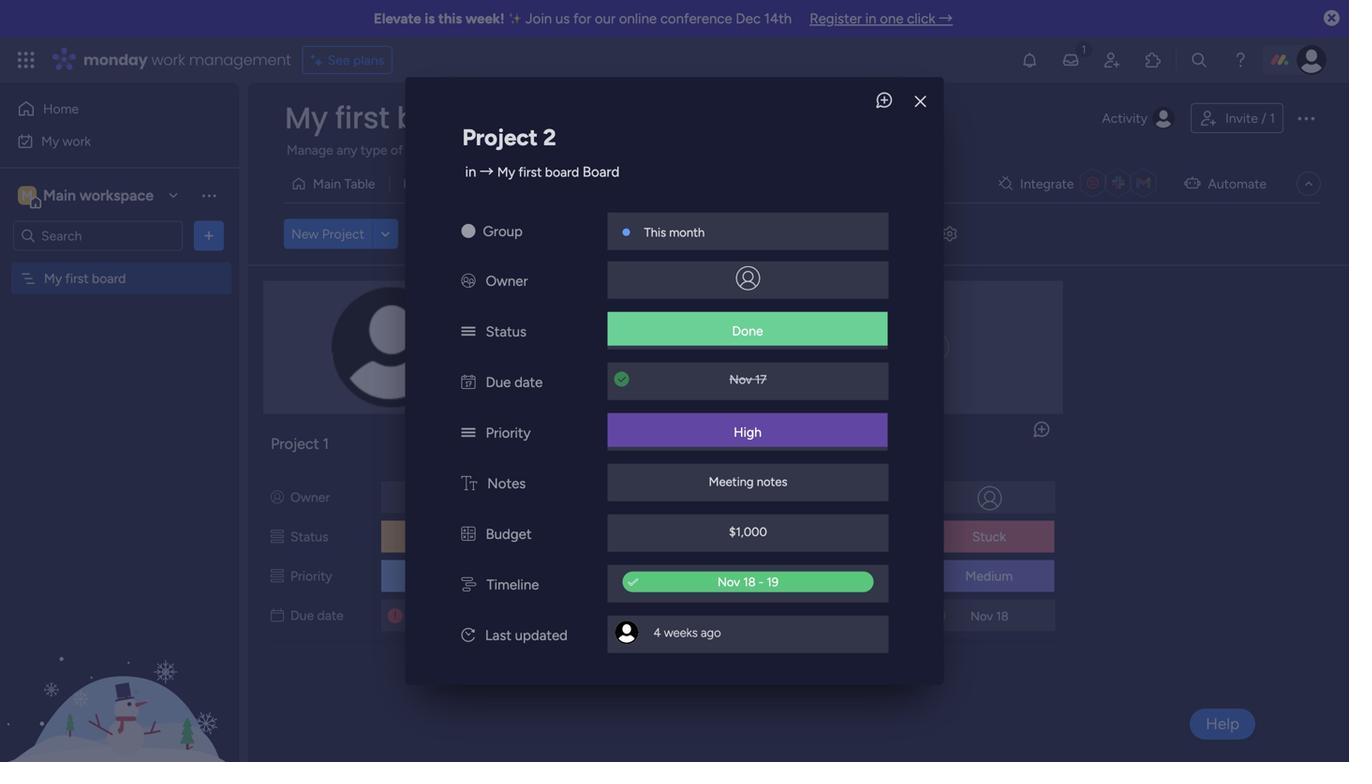 Task type: locate. For each thing, give the bounding box(es) containing it.
add widget
[[446, 225, 514, 241]]

2 horizontal spatial priority
[[834, 568, 876, 584]]

v2 overdue deadline image
[[388, 607, 403, 625], [931, 607, 946, 625]]

main left "table"
[[313, 176, 341, 192]]

1 vertical spatial v2 status outline image
[[814, 568, 827, 584]]

done
[[732, 323, 764, 339], [702, 529, 734, 545]]

work inside button
[[62, 133, 91, 149]]

collapse board header image
[[1302, 176, 1317, 191]]

1 vertical spatial v2 status image
[[462, 424, 476, 441]]

project for project 3
[[814, 435, 862, 453]]

owner for project 3
[[834, 489, 873, 505]]

due date
[[486, 374, 543, 391], [291, 607, 344, 623], [562, 607, 615, 623], [834, 607, 887, 623]]

0 vertical spatial v2 status outline image
[[271, 529, 284, 545]]

first down owners,
[[519, 164, 542, 180]]

0 vertical spatial work
[[151, 49, 185, 70]]

0 horizontal spatial 17
[[725, 609, 737, 624]]

1 vertical spatial nov 17
[[700, 609, 737, 624]]

nov inside project 2 dialog
[[730, 372, 752, 387]]

date
[[515, 374, 543, 391], [317, 607, 344, 623], [589, 607, 615, 623], [860, 607, 887, 623]]

1 horizontal spatial v2 calendar view small outline image
[[814, 607, 827, 623]]

my up manage
[[285, 97, 328, 139]]

2 vertical spatial board
[[92, 270, 126, 286]]

v2 status image down 'dapulse date column' image
[[462, 424, 476, 441]]

0 horizontal spatial priority
[[291, 568, 333, 584]]

show board description image
[[499, 109, 522, 127]]

17
[[755, 372, 767, 387], [725, 609, 737, 624]]

angle down image
[[381, 227, 390, 241]]

0 vertical spatial →
[[939, 10, 953, 27]]

person button
[[621, 219, 702, 249]]

2 v2 calendar view small outline image from the left
[[814, 607, 827, 623]]

1 horizontal spatial 17
[[755, 372, 767, 387]]

project 2 dialog
[[405, 77, 944, 685]]

1 vertical spatial v2 done deadline image
[[659, 607, 674, 625]]

type
[[361, 142, 388, 158]]

0 horizontal spatial high
[[704, 568, 732, 584]]

0 horizontal spatial main
[[43, 187, 76, 204]]

elevate
[[374, 10, 422, 27]]

of right type
[[391, 142, 403, 158]]

invite / 1
[[1226, 110, 1276, 126]]

v2 done deadline image for high
[[659, 607, 674, 625]]

2 v2 status image from the top
[[462, 424, 476, 441]]

add
[[446, 225, 470, 241]]

17 for high
[[725, 609, 737, 624]]

project 2
[[463, 123, 556, 151]]

v2 status image for priority
[[462, 424, 476, 441]]

1 v2 calendar view small outline image from the left
[[271, 607, 284, 623]]

v2 status image up 'dapulse date column' image
[[462, 323, 476, 340]]

1 vertical spatial status
[[291, 529, 329, 545]]

new project
[[292, 226, 365, 242]]

1 vertical spatial 1
[[323, 435, 329, 453]]

0 horizontal spatial v2 overdue deadline image
[[388, 607, 403, 625]]

high inside row group
[[704, 568, 732, 584]]

v2 done deadline image for done
[[614, 370, 629, 388]]

v2 calendar view small outline image
[[271, 607, 284, 623], [814, 607, 827, 623]]

in left one
[[866, 10, 877, 27]]

timelines
[[568, 142, 621, 158]]

chart button
[[523, 169, 584, 199]]

1 v2 overdue deadline image from the left
[[388, 607, 403, 625]]

work right monday
[[151, 49, 185, 70]]

register
[[810, 10, 862, 27]]

in inside project 2 dialog
[[465, 163, 476, 180]]

main right workspace image
[[43, 187, 76, 204]]

1 horizontal spatial main
[[313, 176, 341, 192]]

1 vertical spatial my first board
[[44, 270, 126, 286]]

card cover image image
[[276, 287, 507, 407], [648, 332, 678, 362], [920, 332, 950, 362]]

0 vertical spatial board
[[397, 97, 486, 139]]

owner
[[486, 273, 528, 289], [291, 489, 330, 505], [834, 489, 873, 505]]

done inside project 2 dialog
[[732, 323, 764, 339]]

1 inside button
[[1270, 110, 1276, 126]]

project up dapulse person column icon
[[271, 435, 319, 453]]

due for done
[[562, 607, 586, 623]]

priority
[[486, 424, 531, 441], [291, 568, 333, 584], [834, 568, 876, 584]]

add widget button
[[411, 218, 523, 248]]

1 horizontal spatial nov
[[730, 372, 752, 387]]

board down search in workspace field at the left top
[[92, 270, 126, 286]]

option
[[0, 262, 239, 265]]

gantt button
[[461, 169, 523, 199]]

project left the "3"
[[814, 435, 862, 453]]

1 horizontal spatial v2 done deadline image
[[659, 607, 674, 625]]

meeting
[[709, 474, 754, 489]]

0 vertical spatial done
[[732, 323, 764, 339]]

apps image
[[1144, 51, 1163, 69]]

work down home
[[62, 133, 91, 149]]

0 vertical spatial v2 status image
[[462, 323, 476, 340]]

0 horizontal spatial v2 done deadline image
[[614, 370, 629, 388]]

board up project.
[[397, 97, 486, 139]]

see
[[328, 52, 350, 68]]

1 horizontal spatial first
[[335, 97, 389, 139]]

1 vertical spatial work
[[62, 133, 91, 149]]

my inside in → my first board board
[[497, 164, 515, 180]]

1 horizontal spatial card cover image image
[[648, 332, 678, 362]]

1 horizontal spatial status
[[486, 323, 527, 340]]

2 horizontal spatial nov
[[971, 609, 994, 624]]

high
[[734, 424, 762, 440], [704, 568, 732, 584]]

high down $1,000
[[704, 568, 732, 584]]

activity
[[1103, 110, 1148, 126]]

v2 status outline image
[[271, 529, 284, 545], [814, 568, 827, 584]]

1 horizontal spatial priority
[[486, 424, 531, 441]]

owner right the v2 multiple person column image
[[486, 273, 528, 289]]

v2 status outline image down dapulse person column image
[[814, 568, 827, 584]]

medium
[[966, 568, 1013, 584]]

→ right the click
[[939, 10, 953, 27]]

0 vertical spatial first
[[335, 97, 389, 139]]

main inside workspace selection element
[[43, 187, 76, 204]]

nov 17 for high
[[700, 609, 737, 624]]

main for main table
[[313, 176, 341, 192]]

v2 calendar view small outline image for project 1
[[271, 607, 284, 623]]

2 horizontal spatial owner
[[834, 489, 873, 505]]

invite members image
[[1103, 51, 1122, 69]]

0 vertical spatial nov 17
[[730, 372, 767, 387]]

2 horizontal spatial first
[[519, 164, 542, 180]]

2 v2 overdue deadline image from the left
[[931, 607, 946, 625]]

0 vertical spatial 1
[[1270, 110, 1276, 126]]

1 vertical spatial done
[[702, 529, 734, 545]]

new project button
[[284, 219, 372, 249]]

project up the gantt
[[463, 123, 538, 151]]

v2 status outline image up v2 status outline image in the left bottom of the page
[[271, 529, 284, 545]]

1 horizontal spatial board
[[397, 97, 486, 139]]

v2 done deadline image
[[614, 370, 629, 388], [659, 607, 674, 625]]

weeks
[[664, 625, 698, 640]]

inbox image
[[1062, 51, 1081, 69]]

first up type
[[335, 97, 389, 139]]

person
[[651, 226, 691, 242]]

1 of from the left
[[391, 142, 403, 158]]

0 horizontal spatial status
[[291, 529, 329, 545]]

status inside project 2 dialog
[[486, 323, 527, 340]]

1 vertical spatial in
[[465, 163, 476, 180]]

nov 17 inside project 2 dialog
[[730, 372, 767, 387]]

plans
[[353, 52, 384, 68]]

see plans button
[[302, 46, 393, 74]]

main workspace
[[43, 187, 154, 204]]

1 horizontal spatial →
[[939, 10, 953, 27]]

0 horizontal spatial card cover image image
[[276, 287, 507, 407]]

first
[[335, 97, 389, 139], [519, 164, 542, 180], [65, 270, 89, 286]]

1 horizontal spatial my first board
[[285, 97, 486, 139]]

my first board up type
[[285, 97, 486, 139]]

0 horizontal spatial of
[[391, 142, 403, 158]]

this
[[644, 225, 666, 240]]

0 horizontal spatial my first board
[[44, 270, 126, 286]]

help
[[1206, 714, 1240, 733]]

help button
[[1191, 709, 1256, 740]]

0 horizontal spatial →
[[480, 163, 494, 180]]

due for working on it
[[291, 607, 314, 623]]

1 horizontal spatial v2 overdue deadline image
[[931, 607, 946, 625]]

owners,
[[497, 142, 543, 158]]

dapulse timeline column image
[[462, 576, 476, 593]]

0 vertical spatial high
[[734, 424, 762, 440]]

of
[[391, 142, 403, 158], [713, 142, 726, 158]]

invite
[[1226, 110, 1259, 126]]

my down search in workspace field at the left top
[[44, 270, 62, 286]]

4 weeks ago
[[654, 625, 721, 640]]

✨
[[508, 10, 522, 27]]

1 horizontal spatial of
[[713, 142, 726, 158]]

nov 17 inside row group
[[700, 609, 737, 624]]

nov 17
[[730, 372, 767, 387], [700, 609, 737, 624]]

board down set
[[545, 164, 579, 180]]

1 vertical spatial first
[[519, 164, 542, 180]]

0 horizontal spatial v2 status outline image
[[271, 529, 284, 545]]

elevate is this week! ✨ join us for our online conference dec 14th
[[374, 10, 792, 27]]

1
[[1270, 110, 1276, 126], [323, 435, 329, 453]]

any
[[337, 142, 358, 158]]

status inside row group
[[291, 529, 329, 545]]

timeline
[[487, 576, 539, 593]]

my down owners,
[[497, 164, 515, 180]]

2 horizontal spatial card cover image image
[[920, 332, 950, 362]]

nov for status
[[730, 372, 752, 387]]

v2 multiple person column image
[[462, 273, 476, 289]]

work
[[151, 49, 185, 70], [62, 133, 91, 149]]

dec
[[736, 10, 761, 27]]

gantt
[[475, 176, 509, 192]]

1 v2 status image from the top
[[462, 323, 476, 340]]

lottie animation image
[[0, 573, 239, 762]]

1 horizontal spatial owner
[[486, 273, 528, 289]]

my first board down search in workspace field at the left top
[[44, 270, 126, 286]]

project inside dialog
[[463, 123, 538, 151]]

1 horizontal spatial work
[[151, 49, 185, 70]]

1 vertical spatial →
[[480, 163, 494, 180]]

last
[[485, 627, 512, 644]]

owner for project 1
[[291, 489, 330, 505]]

0 horizontal spatial 1
[[323, 435, 329, 453]]

date for stuck
[[860, 607, 887, 623]]

17 inside project 2 dialog
[[755, 372, 767, 387]]

2 vertical spatial first
[[65, 270, 89, 286]]

status
[[486, 323, 527, 340], [291, 529, 329, 545]]

in
[[866, 10, 877, 27], [465, 163, 476, 180]]

register in one click → link
[[810, 10, 953, 27]]

board
[[583, 163, 620, 180]]

stuck
[[973, 529, 1006, 545]]

main inside button
[[313, 176, 341, 192]]

3
[[866, 435, 874, 453]]

0 vertical spatial v2 done deadline image
[[614, 370, 629, 388]]

board
[[397, 97, 486, 139], [545, 164, 579, 180], [92, 270, 126, 286]]

1 vertical spatial 17
[[725, 609, 737, 624]]

project right the new
[[322, 226, 365, 242]]

first inside in → my first board board
[[519, 164, 542, 180]]

0 horizontal spatial v2 calendar view small outline image
[[271, 607, 284, 623]]

my down home
[[41, 133, 59, 149]]

My first board field
[[280, 97, 491, 139]]

owner right dapulse person column icon
[[291, 489, 330, 505]]

calendar button
[[584, 169, 665, 199]]

→ down assign
[[480, 163, 494, 180]]

0 horizontal spatial in
[[465, 163, 476, 180]]

first down search in workspace field at the left top
[[65, 270, 89, 286]]

1 vertical spatial board
[[545, 164, 579, 180]]

status for working on it
[[291, 529, 329, 545]]

click
[[907, 10, 936, 27]]

my first board inside list box
[[44, 270, 126, 286]]

1 horizontal spatial high
[[734, 424, 762, 440]]

row group containing project 1
[[256, 273, 1342, 654]]

notifications image
[[1021, 51, 1039, 69]]

v2 status image
[[462, 323, 476, 340], [462, 424, 476, 441]]

in down assign
[[465, 163, 476, 180]]

automate
[[1209, 176, 1267, 192]]

0 horizontal spatial first
[[65, 270, 89, 286]]

0 horizontal spatial owner
[[291, 489, 330, 505]]

of right the track
[[713, 142, 726, 158]]

high up meeting notes
[[734, 424, 762, 440]]

1 horizontal spatial v2 status outline image
[[814, 568, 827, 584]]

card cover image image for done
[[648, 332, 678, 362]]

home button
[[11, 94, 202, 124]]

workspace
[[80, 187, 154, 204]]

my first board
[[285, 97, 486, 139], [44, 270, 126, 286]]

autopilot image
[[1185, 171, 1201, 195]]

v2 sun image
[[462, 223, 476, 240]]

owner right dapulse person column image
[[834, 489, 873, 505]]

project 1
[[271, 435, 329, 453]]

0 horizontal spatial work
[[62, 133, 91, 149]]

1 vertical spatial high
[[704, 568, 732, 584]]

1 horizontal spatial 1
[[1270, 110, 1276, 126]]

1 horizontal spatial in
[[866, 10, 877, 27]]

0 vertical spatial 17
[[755, 372, 767, 387]]

2 horizontal spatial board
[[545, 164, 579, 180]]

my work button
[[11, 126, 202, 156]]

nov 17 for done
[[730, 372, 767, 387]]

0 horizontal spatial board
[[92, 270, 126, 286]]

new
[[292, 226, 319, 242]]

online
[[619, 10, 657, 27]]

management
[[189, 49, 291, 70]]

due date for stuck
[[834, 607, 887, 623]]

17 inside row group
[[725, 609, 737, 624]]

0 vertical spatial my first board
[[285, 97, 486, 139]]

search everything image
[[1190, 51, 1209, 69]]

project
[[798, 142, 840, 158]]

meeting notes
[[709, 474, 788, 489]]

0 vertical spatial status
[[486, 323, 527, 340]]

home
[[43, 101, 79, 117]]

row group
[[256, 273, 1342, 654]]

this
[[438, 10, 462, 27]]

date for working on it
[[317, 607, 344, 623]]

2 of from the left
[[713, 142, 726, 158]]



Task type: vqa. For each thing, say whether or not it's contained in the screenshot.
leftmost first
yes



Task type: describe. For each thing, give the bounding box(es) containing it.
month
[[669, 225, 705, 240]]

manage any type of project. assign owners, set timelines and keep track of where your project stands.
[[287, 142, 885, 158]]

main for main workspace
[[43, 187, 76, 204]]

v2 calendar view small outline image for project 3
[[814, 607, 827, 623]]

your
[[768, 142, 795, 158]]

dapulse integrations image
[[999, 177, 1013, 191]]

→ inside project 2 dialog
[[480, 163, 494, 180]]

for
[[574, 10, 592, 27]]

1 image
[[1076, 38, 1093, 60]]

dapulse person column image
[[814, 489, 827, 505]]

notes
[[488, 475, 526, 492]]

due date for working on it
[[291, 607, 344, 623]]

table
[[344, 176, 375, 192]]

0 horizontal spatial nov
[[700, 609, 723, 624]]

assign
[[455, 142, 494, 158]]

working
[[407, 529, 456, 545]]

invite / 1 button
[[1191, 103, 1284, 133]]

help image
[[1232, 51, 1250, 69]]

calendar
[[598, 176, 651, 192]]

project 3
[[814, 435, 874, 453]]

/
[[1262, 110, 1267, 126]]

due inside project 2 dialog
[[486, 374, 511, 391]]

set
[[546, 142, 565, 158]]

status for done
[[486, 323, 527, 340]]

group
[[483, 223, 523, 240]]

Search field
[[554, 221, 611, 247]]

track
[[680, 142, 710, 158]]

register in one click →
[[810, 10, 953, 27]]

join
[[526, 10, 552, 27]]

activity button
[[1095, 103, 1184, 133]]

kanban button
[[389, 169, 461, 199]]

due for stuck
[[834, 607, 857, 623]]

dapulse text column image
[[462, 475, 477, 492]]

john smith image
[[1297, 45, 1327, 75]]

keep
[[649, 142, 677, 158]]

workspace image
[[18, 185, 37, 206]]

monday work management
[[83, 49, 291, 70]]

select product image
[[17, 51, 36, 69]]

us
[[556, 10, 570, 27]]

dapulse person column image
[[271, 489, 284, 505]]

my inside list box
[[44, 270, 62, 286]]

close image
[[915, 95, 927, 108]]

my inside button
[[41, 133, 59, 149]]

monday
[[83, 49, 148, 70]]

17 for done
[[755, 372, 767, 387]]

project inside button
[[322, 226, 365, 242]]

updated
[[515, 627, 568, 644]]

notes
[[757, 474, 788, 489]]

m
[[22, 187, 33, 203]]

dapulse date column image
[[462, 374, 476, 391]]

project for project 1
[[271, 435, 319, 453]]

v2 status outline image for priority
[[814, 568, 827, 584]]

18
[[997, 609, 1009, 624]]

due date for done
[[562, 607, 615, 623]]

v2 status image for status
[[462, 323, 476, 340]]

due date inside project 2 dialog
[[486, 374, 543, 391]]

14th
[[765, 10, 792, 27]]

priority for project 1
[[291, 568, 333, 584]]

card cover image image for stuck
[[920, 332, 950, 362]]

manage
[[287, 142, 333, 158]]

$1,000
[[729, 524, 767, 539]]

my work
[[41, 133, 91, 149]]

in → my first board board
[[465, 163, 620, 180]]

date for done
[[589, 607, 615, 623]]

our
[[595, 10, 616, 27]]

main table
[[313, 176, 375, 192]]

project.
[[406, 142, 452, 158]]

nov for priority
[[971, 609, 994, 624]]

kanban
[[403, 176, 447, 192]]

date inside project 2 dialog
[[515, 374, 543, 391]]

conference
[[661, 10, 733, 27]]

done inside row group
[[702, 529, 734, 545]]

budget
[[486, 526, 532, 542]]

1 inside row group
[[323, 435, 329, 453]]

dapulse checkmark sign image
[[628, 572, 639, 594]]

board inside in → my first board board
[[545, 164, 579, 180]]

priority for project 3
[[834, 568, 876, 584]]

priority inside project 2 dialog
[[486, 424, 531, 441]]

my first board list box
[[0, 259, 239, 547]]

on
[[459, 529, 474, 545]]

work for my
[[62, 133, 91, 149]]

my first board link
[[497, 164, 579, 180]]

one
[[880, 10, 904, 27]]

ago
[[701, 625, 721, 640]]

last updated
[[485, 627, 568, 644]]

work for monday
[[151, 49, 185, 70]]

is
[[425, 10, 435, 27]]

stands.
[[844, 142, 885, 158]]

Search in workspace field
[[39, 225, 157, 247]]

this month
[[644, 225, 705, 240]]

dapulse numbers column image
[[462, 526, 476, 542]]

first inside list box
[[65, 270, 89, 286]]

lottie animation element
[[0, 573, 239, 762]]

v2 pulse updated log image
[[462, 627, 475, 644]]

2
[[543, 123, 556, 151]]

integrate
[[1021, 176, 1075, 192]]

owner inside project 2 dialog
[[486, 273, 528, 289]]

workspace selection element
[[18, 184, 157, 209]]

see plans
[[328, 52, 384, 68]]

where
[[729, 142, 765, 158]]

4
[[654, 625, 661, 640]]

v2 overdue deadline image for project 1
[[388, 607, 403, 625]]

and
[[624, 142, 646, 158]]

high inside project 2 dialog
[[734, 424, 762, 440]]

manage any type of project. assign owners, set timelines and keep track of where your project stands. button
[[284, 139, 914, 161]]

0 vertical spatial in
[[866, 10, 877, 27]]

v2 status outline image
[[271, 568, 284, 584]]

v2 status outline image for status
[[271, 529, 284, 545]]

v2 overdue deadline image for project 3
[[931, 607, 946, 625]]

week!
[[466, 10, 505, 27]]

widget
[[473, 225, 514, 241]]

project for project 2
[[463, 123, 538, 151]]

it
[[477, 529, 485, 545]]

board inside list box
[[92, 270, 126, 286]]



